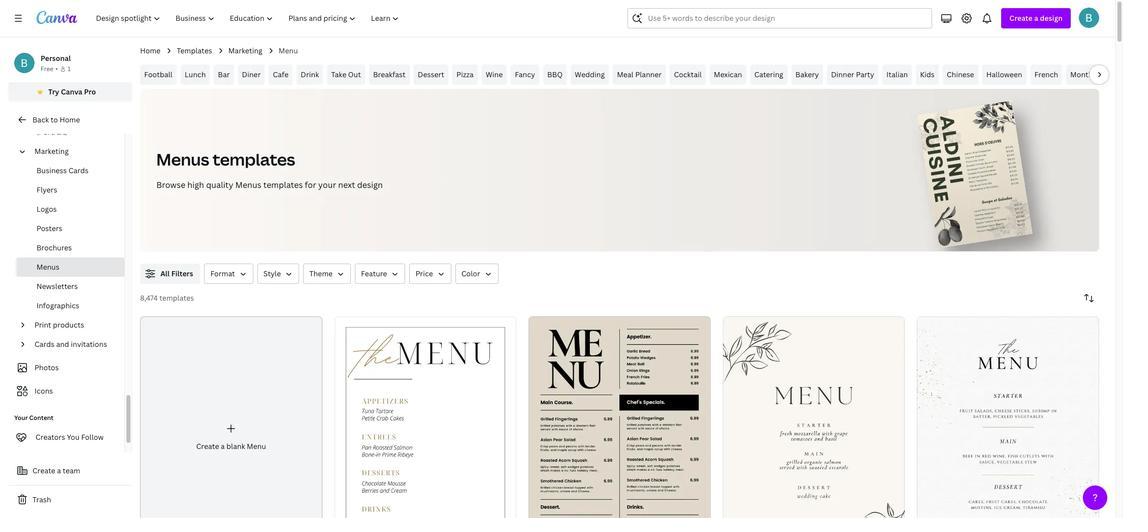 Task type: describe. For each thing, give the bounding box(es) containing it.
create a blank menu element
[[140, 317, 322, 518]]

take
[[331, 70, 347, 79]]

trash
[[33, 495, 51, 505]]

(portrait)
[[37, 127, 68, 137]]

menus for menus templates
[[156, 148, 209, 170]]

brochures link
[[16, 238, 124, 258]]

kids
[[921, 70, 935, 79]]

Search search field
[[649, 9, 926, 28]]

flyers link
[[16, 180, 124, 200]]

1 vertical spatial home
[[60, 115, 80, 124]]

1 horizontal spatial marketing link
[[228, 45, 263, 56]]

0 vertical spatial home
[[140, 46, 161, 55]]

a for team
[[57, 466, 61, 476]]

all filters
[[161, 269, 193, 278]]

follow
[[81, 432, 104, 442]]

back to home
[[33, 115, 80, 124]]

lunch
[[185, 70, 206, 79]]

invitations
[[71, 339, 107, 349]]

browse high quality menus templates for your next design
[[156, 179, 383, 191]]

all filters button
[[140, 264, 200, 284]]

1 horizontal spatial marketing
[[228, 46, 263, 55]]

templates link
[[177, 45, 212, 56]]

create a design
[[1010, 13, 1063, 23]]

wine link
[[482, 65, 507, 85]]

format
[[211, 269, 235, 278]]

feature
[[361, 269, 387, 278]]

italian
[[887, 70, 909, 79]]

feed
[[37, 116, 53, 126]]

chinese link
[[943, 65, 979, 85]]

business cards
[[37, 166, 89, 175]]

style button
[[258, 264, 299, 284]]

halloween
[[987, 70, 1023, 79]]

infographics
[[37, 301, 79, 310]]

italian link
[[883, 65, 913, 85]]

white & black gold minimal classy wedding menu image
[[918, 317, 1100, 518]]

trash link
[[8, 490, 132, 510]]

1 vertical spatial marketing
[[35, 146, 69, 156]]

color
[[462, 269, 481, 278]]

cream minimalist elegant wedding menu image
[[723, 317, 906, 518]]

kids link
[[917, 65, 939, 85]]

filters
[[171, 269, 193, 278]]

free •
[[41, 65, 58, 73]]

take out link
[[327, 65, 365, 85]]

to
[[51, 115, 58, 124]]

style
[[264, 269, 281, 278]]

pizza link
[[453, 65, 478, 85]]

menus for menus
[[37, 262, 59, 272]]

catering link
[[751, 65, 788, 85]]

cards and invitations
[[35, 339, 107, 349]]

french link
[[1031, 65, 1063, 85]]

high
[[187, 179, 204, 191]]

0 horizontal spatial cards
[[35, 339, 54, 349]]

drink link
[[297, 65, 323, 85]]

your
[[14, 414, 28, 422]]

diner
[[242, 70, 261, 79]]

football link
[[140, 65, 177, 85]]

mexican link
[[710, 65, 747, 85]]

diner link
[[238, 65, 265, 85]]

create a blank menu
[[196, 442, 266, 451]]

cocktail link
[[670, 65, 706, 85]]

create for create a team
[[33, 466, 55, 476]]

icons
[[35, 386, 53, 396]]

a for design
[[1035, 13, 1039, 23]]

wedding
[[575, 70, 605, 79]]

mexican
[[714, 70, 743, 79]]

price button
[[410, 264, 452, 284]]

your
[[318, 179, 336, 191]]

pizza
[[457, 70, 474, 79]]

back
[[33, 115, 49, 124]]

1 vertical spatial design
[[357, 179, 383, 191]]

home link
[[140, 45, 161, 56]]

newsletters link
[[16, 277, 124, 296]]

flyers
[[37, 185, 57, 195]]

a for blank
[[221, 442, 225, 451]]

free
[[41, 65, 53, 73]]

chinese
[[947, 70, 975, 79]]

create a team button
[[8, 461, 132, 481]]

logos link
[[16, 200, 124, 219]]

2 horizontal spatial menus
[[235, 179, 262, 191]]

bbq
[[548, 70, 563, 79]]

creators you follow link
[[8, 427, 124, 448]]

try
[[48, 87, 59, 97]]

canva
[[61, 87, 82, 97]]

icons link
[[14, 382, 118, 401]]

try canva pro
[[48, 87, 96, 97]]

1 vertical spatial templates
[[264, 179, 303, 191]]

back to home link
[[8, 110, 132, 130]]

1
[[68, 65, 71, 73]]

create for create a blank menu
[[196, 442, 219, 451]]

posters
[[37, 224, 62, 233]]

newsletters
[[37, 281, 78, 291]]

theme
[[310, 269, 333, 278]]



Task type: vqa. For each thing, say whether or not it's contained in the screenshot.
middle the for
no



Task type: locate. For each thing, give the bounding box(es) containing it.
templates left for
[[264, 179, 303, 191]]

posters link
[[16, 219, 124, 238]]

a
[[1035, 13, 1039, 23], [221, 442, 225, 451], [57, 466, 61, 476]]

team
[[63, 466, 80, 476]]

your content
[[14, 414, 54, 422]]

meal planner
[[617, 70, 662, 79]]

create a blank menu link
[[140, 317, 322, 518]]

marketing up business
[[35, 146, 69, 156]]

0 vertical spatial design
[[1041, 13, 1063, 23]]

1 horizontal spatial home
[[140, 46, 161, 55]]

menus templates
[[156, 148, 295, 170]]

bbq link
[[544, 65, 567, 85]]

photos link
[[14, 358, 118, 378]]

2 vertical spatial menus
[[37, 262, 59, 272]]

french
[[1035, 70, 1059, 79]]

menus up the browse
[[156, 148, 209, 170]]

creators
[[36, 432, 65, 442]]

simple minimalist wedding menu image
[[335, 317, 517, 518]]

create for create a design
[[1010, 13, 1033, 23]]

dessert
[[418, 70, 445, 79]]

design
[[1041, 13, 1063, 23], [357, 179, 383, 191]]

ad
[[55, 116, 64, 126]]

breakfast link
[[369, 65, 410, 85]]

1 horizontal spatial cards
[[69, 166, 89, 175]]

menus down brochures on the top of page
[[37, 262, 59, 272]]

1 vertical spatial create
[[196, 442, 219, 451]]

a inside dropdown button
[[1035, 13, 1039, 23]]

templates for menus templates
[[213, 148, 295, 170]]

•
[[56, 65, 58, 73]]

meal
[[617, 70, 634, 79]]

quality
[[206, 179, 233, 191]]

0 horizontal spatial a
[[57, 466, 61, 476]]

out
[[348, 70, 361, 79]]

cafe
[[273, 70, 289, 79]]

2 vertical spatial create
[[33, 466, 55, 476]]

try canva pro button
[[8, 82, 132, 102]]

design inside dropdown button
[[1041, 13, 1063, 23]]

menus right quality
[[235, 179, 262, 191]]

football
[[144, 70, 173, 79]]

photos
[[35, 363, 59, 372]]

fancy link
[[511, 65, 540, 85]]

catering
[[755, 70, 784, 79]]

party
[[857, 70, 875, 79]]

marketing link up business cards
[[30, 142, 118, 161]]

menus templates image
[[883, 89, 1100, 252], [918, 101, 1033, 249]]

create
[[1010, 13, 1033, 23], [196, 442, 219, 451], [33, 466, 55, 476]]

browse
[[156, 179, 186, 191]]

print products
[[35, 320, 84, 330]]

brad klo image
[[1080, 8, 1100, 28]]

pro
[[84, 87, 96, 97]]

cards and invitations link
[[30, 335, 118, 354]]

personal
[[41, 53, 71, 63]]

marketing link up the diner
[[228, 45, 263, 56]]

design left brad klo image
[[1041, 13, 1063, 23]]

0 horizontal spatial create
[[33, 466, 55, 476]]

templates down the all filters
[[160, 293, 194, 303]]

dessert link
[[414, 65, 449, 85]]

feature button
[[355, 264, 406, 284]]

you
[[67, 432, 80, 442]]

1 horizontal spatial menus
[[156, 148, 209, 170]]

0 horizontal spatial design
[[357, 179, 383, 191]]

0 horizontal spatial marketing link
[[30, 142, 118, 161]]

lunch link
[[181, 65, 210, 85]]

1 vertical spatial a
[[221, 442, 225, 451]]

templates
[[213, 148, 295, 170], [264, 179, 303, 191], [160, 293, 194, 303]]

2 vertical spatial templates
[[160, 293, 194, 303]]

create a design button
[[1002, 8, 1072, 28]]

menus
[[156, 148, 209, 170], [235, 179, 262, 191], [37, 262, 59, 272]]

2 vertical spatial a
[[57, 466, 61, 476]]

cards left and on the bottom left of page
[[35, 339, 54, 349]]

menu up cafe
[[279, 46, 298, 55]]

templates up browse high quality menus templates for your next design at the top
[[213, 148, 295, 170]]

1 horizontal spatial create
[[196, 442, 219, 451]]

0 vertical spatial create
[[1010, 13, 1033, 23]]

0 horizontal spatial menus
[[37, 262, 59, 272]]

theme button
[[303, 264, 351, 284]]

menu right blank
[[247, 442, 266, 451]]

top level navigation element
[[89, 8, 408, 28]]

cafe link
[[269, 65, 293, 85]]

creators you follow
[[36, 432, 104, 442]]

1 horizontal spatial a
[[221, 442, 225, 451]]

fancy
[[515, 70, 535, 79]]

0 horizontal spatial home
[[60, 115, 80, 124]]

halloween link
[[983, 65, 1027, 85]]

monthly link
[[1067, 65, 1104, 85]]

0 vertical spatial menu
[[279, 46, 298, 55]]

bakery
[[796, 70, 820, 79]]

a inside button
[[57, 466, 61, 476]]

menu
[[279, 46, 298, 55], [247, 442, 266, 451]]

products
[[53, 320, 84, 330]]

infographics link
[[16, 296, 124, 316]]

0 vertical spatial cards
[[69, 166, 89, 175]]

0 vertical spatial marketing link
[[228, 45, 263, 56]]

2 horizontal spatial create
[[1010, 13, 1033, 23]]

meal planner link
[[613, 65, 666, 85]]

wedding link
[[571, 65, 609, 85]]

marketing link
[[228, 45, 263, 56], [30, 142, 118, 161]]

templates
[[177, 46, 212, 55]]

content
[[29, 414, 54, 422]]

marketing
[[228, 46, 263, 55], [35, 146, 69, 156]]

1 horizontal spatial menu
[[279, 46, 298, 55]]

menu inside create a blank menu element
[[247, 442, 266, 451]]

0 vertical spatial marketing
[[228, 46, 263, 55]]

print
[[35, 320, 51, 330]]

create inside button
[[33, 466, 55, 476]]

2 horizontal spatial a
[[1035, 13, 1039, 23]]

0 horizontal spatial marketing
[[35, 146, 69, 156]]

breakfast
[[373, 70, 406, 79]]

cards up flyers link
[[69, 166, 89, 175]]

marketing up the diner
[[228, 46, 263, 55]]

blank
[[227, 442, 245, 451]]

None search field
[[628, 8, 933, 28]]

format button
[[204, 264, 253, 284]]

cocktail
[[674, 70, 702, 79]]

1 vertical spatial menu
[[247, 442, 266, 451]]

cards
[[69, 166, 89, 175], [35, 339, 54, 349]]

wine
[[486, 70, 503, 79]]

0 horizontal spatial menu
[[247, 442, 266, 451]]

business cards link
[[16, 161, 124, 180]]

0 vertical spatial templates
[[213, 148, 295, 170]]

Sort by button
[[1080, 288, 1100, 308]]

1 vertical spatial marketing link
[[30, 142, 118, 161]]

design right next at top left
[[357, 179, 383, 191]]

create inside dropdown button
[[1010, 13, 1033, 23]]

simple food menu image
[[529, 317, 711, 518]]

1 horizontal spatial design
[[1041, 13, 1063, 23]]

brochures
[[37, 243, 72, 253]]

templates for 8,474 templates
[[160, 293, 194, 303]]

1 vertical spatial menus
[[235, 179, 262, 191]]

0 vertical spatial menus
[[156, 148, 209, 170]]

0 vertical spatial a
[[1035, 13, 1039, 23]]

and
[[56, 339, 69, 349]]

color button
[[456, 264, 499, 284]]

1 vertical spatial cards
[[35, 339, 54, 349]]



